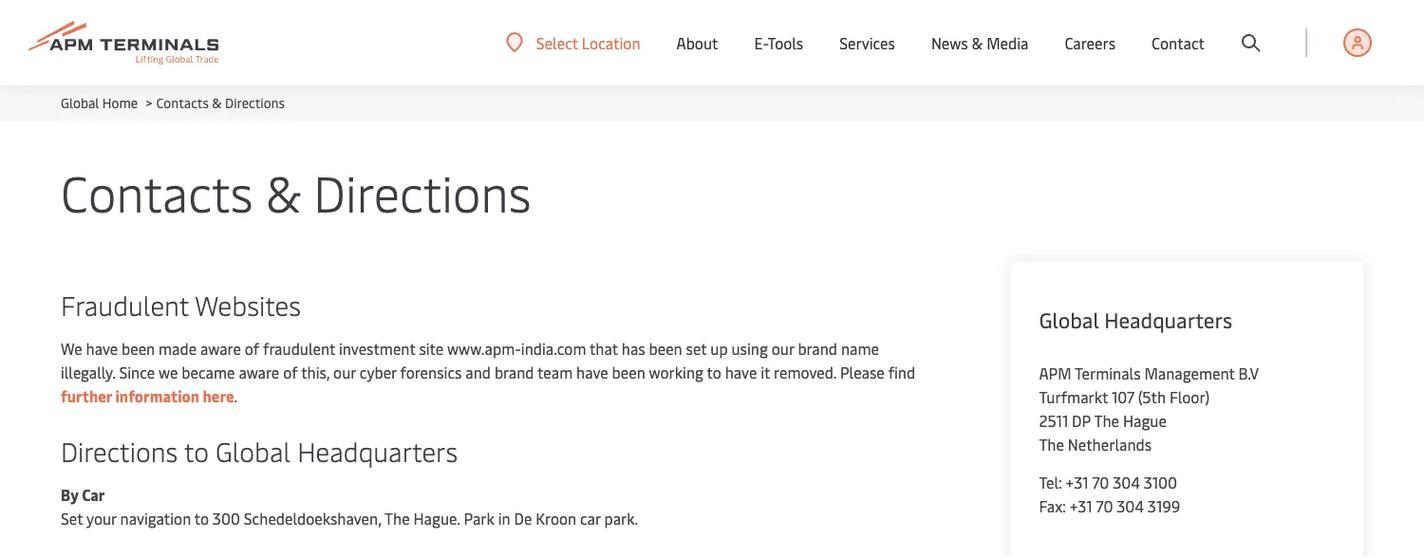 Task type: describe. For each thing, give the bounding box(es) containing it.
contact
[[1152, 33, 1205, 53]]

0 vertical spatial headquarters
[[1104, 306, 1232, 334]]

0 horizontal spatial our
[[333, 362, 356, 383]]

the inside by car set your navigation to 300 schedeldoekshaven, the hague. park in de kroon car park.
[[385, 508, 410, 529]]

about
[[677, 33, 718, 53]]

1 vertical spatial contacts
[[61, 159, 253, 225]]

car
[[580, 508, 601, 529]]

fraudulent websites
[[61, 286, 301, 322]]

floor)
[[1170, 387, 1210, 407]]

0 vertical spatial aware
[[200, 338, 241, 359]]

since
[[119, 362, 155, 383]]

global for global home > contacts & directions
[[61, 94, 99, 112]]

information
[[115, 386, 199, 406]]

dp
[[1072, 411, 1091, 431]]

netherlands
[[1068, 434, 1152, 455]]

2511
[[1039, 411, 1068, 431]]

here
[[203, 386, 234, 406]]

terminals
[[1075, 363, 1141, 384]]

2 horizontal spatial been
[[649, 338, 682, 359]]

apm
[[1039, 363, 1071, 384]]

select
[[536, 32, 578, 53]]

set
[[686, 338, 707, 359]]

directions to global headquarters
[[61, 432, 458, 469]]

india.com
[[521, 338, 586, 359]]

park.
[[604, 508, 638, 529]]

de
[[514, 508, 532, 529]]

0 vertical spatial brand
[[798, 338, 837, 359]]

select location button
[[506, 32, 640, 53]]

this,
[[301, 362, 330, 383]]

and
[[465, 362, 491, 383]]

fraudulent
[[263, 338, 335, 359]]

cyber
[[360, 362, 397, 383]]

1 vertical spatial 304
[[1117, 496, 1144, 517]]

removed.
[[774, 362, 837, 383]]

global home > contacts & directions
[[61, 94, 285, 112]]

name
[[841, 338, 879, 359]]

made
[[159, 338, 197, 359]]

0 vertical spatial directions
[[225, 94, 285, 112]]

find
[[888, 362, 915, 383]]

0 horizontal spatial of
[[245, 338, 259, 359]]

news & media button
[[931, 0, 1029, 85]]

0 horizontal spatial headquarters
[[297, 432, 458, 469]]

in
[[498, 508, 510, 529]]

has
[[622, 338, 645, 359]]

0 horizontal spatial &
[[212, 94, 222, 112]]

0 horizontal spatial have
[[86, 338, 118, 359]]

1 vertical spatial +31
[[1070, 496, 1092, 517]]

b.v
[[1239, 363, 1259, 384]]

www.apm-
[[447, 338, 521, 359]]

2 horizontal spatial the
[[1094, 411, 1119, 431]]

e-
[[754, 33, 768, 53]]

forensics
[[400, 362, 462, 383]]

set
[[61, 508, 83, 529]]

services button
[[840, 0, 895, 85]]

park
[[464, 508, 495, 529]]

apm terminals management b.v turfmarkt 107 (5th floor) 2511 dp the hague the netherlands
[[1039, 363, 1259, 455]]

.
[[234, 386, 238, 406]]

schedeldoekshaven,
[[244, 508, 381, 529]]

kroon
[[536, 508, 576, 529]]

became
[[182, 362, 235, 383]]

car
[[82, 485, 105, 505]]

0 horizontal spatial been
[[122, 338, 155, 359]]

websites
[[195, 286, 301, 322]]

global headquarters
[[1039, 306, 1232, 334]]

hague.
[[413, 508, 460, 529]]

global for global headquarters
[[1039, 306, 1099, 334]]

further
[[61, 386, 112, 406]]

careers button
[[1065, 0, 1116, 85]]

>
[[146, 94, 152, 112]]

1 horizontal spatial have
[[576, 362, 608, 383]]

site
[[419, 338, 444, 359]]

investment
[[339, 338, 415, 359]]

2 vertical spatial global
[[216, 432, 291, 469]]

tel: +31 70 304 3100 fax: +31 70 304 3199
[[1039, 472, 1180, 517]]

fax:
[[1039, 496, 1066, 517]]

2 horizontal spatial directions
[[314, 159, 531, 225]]

1 vertical spatial to
[[184, 432, 209, 469]]

fraudulent
[[61, 286, 189, 322]]



Task type: locate. For each thing, give the bounding box(es) containing it.
aware down fraudulent
[[239, 362, 279, 383]]

2 horizontal spatial global
[[1039, 306, 1099, 334]]

& inside popup button
[[972, 33, 983, 53]]

2 vertical spatial the
[[385, 508, 410, 529]]

working
[[649, 362, 703, 383]]

70 right the fax:
[[1096, 496, 1113, 517]]

1 vertical spatial aware
[[239, 362, 279, 383]]

directions
[[225, 94, 285, 112], [314, 159, 531, 225], [61, 432, 178, 469]]

1 vertical spatial global
[[1039, 306, 1099, 334]]

& for contacts
[[266, 159, 301, 225]]

0 horizontal spatial global
[[61, 94, 99, 112]]

aware
[[200, 338, 241, 359], [239, 362, 279, 383]]

2 vertical spatial &
[[266, 159, 301, 225]]

contacts
[[156, 94, 209, 112], [61, 159, 253, 225]]

1 vertical spatial our
[[333, 362, 356, 383]]

1 horizontal spatial been
[[612, 362, 645, 383]]

headquarters up management
[[1104, 306, 1232, 334]]

have
[[86, 338, 118, 359], [576, 362, 608, 383], [725, 362, 757, 383]]

+31 right the fax:
[[1070, 496, 1092, 517]]

1 vertical spatial brand
[[495, 362, 534, 383]]

we have been made aware of fraudulent investment site www.apm-india.com that has been set up using our brand name illegally. since we became aware of this, our cyber forensics and brand team have been working to have it removed. please find further information here .
[[61, 338, 915, 406]]

& for news
[[972, 33, 983, 53]]

management
[[1145, 363, 1235, 384]]

select location
[[536, 32, 640, 53]]

the
[[1094, 411, 1119, 431], [1039, 434, 1064, 455], [385, 508, 410, 529]]

our right this,
[[333, 362, 356, 383]]

the up netherlands
[[1094, 411, 1119, 431]]

0 vertical spatial to
[[707, 362, 721, 383]]

to down up
[[707, 362, 721, 383]]

news & media
[[931, 33, 1029, 53]]

further information here link
[[61, 386, 234, 406]]

1 horizontal spatial &
[[266, 159, 301, 225]]

global home link
[[61, 94, 138, 112]]

0 vertical spatial 304
[[1113, 472, 1140, 493]]

news
[[931, 33, 968, 53]]

headquarters
[[1104, 306, 1232, 334], [297, 432, 458, 469]]

1 horizontal spatial of
[[283, 362, 298, 383]]

(5th
[[1138, 387, 1166, 407]]

services
[[840, 33, 895, 53]]

team
[[537, 362, 573, 383]]

tel:
[[1039, 472, 1062, 493]]

1 horizontal spatial brand
[[798, 338, 837, 359]]

1 horizontal spatial the
[[1039, 434, 1064, 455]]

that
[[590, 338, 618, 359]]

0 vertical spatial our
[[772, 338, 794, 359]]

have left it
[[725, 362, 757, 383]]

hague
[[1123, 411, 1167, 431]]

to down here
[[184, 432, 209, 469]]

using
[[732, 338, 768, 359]]

of
[[245, 338, 259, 359], [283, 362, 298, 383]]

we
[[159, 362, 178, 383]]

+31 right 'tel:'
[[1066, 472, 1089, 493]]

please
[[840, 362, 885, 383]]

to inside we have been made aware of fraudulent investment site www.apm-india.com that has been set up using our brand name illegally. since we became aware of this, our cyber forensics and brand team have been working to have it removed. please find further information here .
[[707, 362, 721, 383]]

1 horizontal spatial headquarters
[[1104, 306, 1232, 334]]

2 horizontal spatial have
[[725, 362, 757, 383]]

about button
[[677, 0, 718, 85]]

1 vertical spatial headquarters
[[297, 432, 458, 469]]

0 vertical spatial of
[[245, 338, 259, 359]]

0 horizontal spatial brand
[[495, 362, 534, 383]]

have up illegally. in the bottom of the page
[[86, 338, 118, 359]]

0 vertical spatial the
[[1094, 411, 1119, 431]]

your
[[86, 508, 116, 529]]

home
[[102, 94, 138, 112]]

to 300
[[194, 508, 240, 529]]

&
[[972, 33, 983, 53], [212, 94, 222, 112], [266, 159, 301, 225]]

0 horizontal spatial the
[[385, 508, 410, 529]]

brand right the and
[[495, 362, 534, 383]]

1 vertical spatial 70
[[1096, 496, 1113, 517]]

by
[[61, 485, 78, 505]]

3100
[[1144, 472, 1177, 493]]

1 horizontal spatial global
[[216, 432, 291, 469]]

media
[[987, 33, 1029, 53]]

of down websites
[[245, 338, 259, 359]]

e-tools button
[[754, 0, 803, 85]]

by car set your navigation to 300 schedeldoekshaven, the hague. park in de kroon car park.
[[61, 485, 638, 529]]

we
[[61, 338, 82, 359]]

illegally.
[[61, 362, 115, 383]]

contacts & directions
[[61, 159, 531, 225]]

our up removed.
[[772, 338, 794, 359]]

brand up removed.
[[798, 338, 837, 359]]

304 left 3100
[[1113, 472, 1140, 493]]

1 vertical spatial &
[[212, 94, 222, 112]]

the down 2511 on the right of page
[[1039, 434, 1064, 455]]

up
[[710, 338, 728, 359]]

304 left 3199
[[1117, 496, 1144, 517]]

global down .
[[216, 432, 291, 469]]

been down has
[[612, 362, 645, 383]]

contacts right >
[[156, 94, 209, 112]]

careers
[[1065, 33, 1116, 53]]

been
[[122, 338, 155, 359], [649, 338, 682, 359], [612, 362, 645, 383]]

been up working
[[649, 338, 682, 359]]

the left hague.
[[385, 508, 410, 529]]

1 vertical spatial of
[[283, 362, 298, 383]]

1 horizontal spatial our
[[772, 338, 794, 359]]

0 vertical spatial global
[[61, 94, 99, 112]]

to
[[707, 362, 721, 383], [184, 432, 209, 469]]

2 vertical spatial directions
[[61, 432, 178, 469]]

location
[[582, 32, 640, 53]]

global
[[61, 94, 99, 112], [1039, 306, 1099, 334], [216, 432, 291, 469]]

it
[[761, 362, 770, 383]]

turfmarkt
[[1039, 387, 1108, 407]]

contact button
[[1152, 0, 1205, 85]]

of left this,
[[283, 362, 298, 383]]

0 vertical spatial 70
[[1092, 472, 1109, 493]]

1 horizontal spatial directions
[[225, 94, 285, 112]]

navigation
[[120, 508, 191, 529]]

0 horizontal spatial to
[[184, 432, 209, 469]]

0 vertical spatial contacts
[[156, 94, 209, 112]]

2 horizontal spatial &
[[972, 33, 983, 53]]

1 vertical spatial the
[[1039, 434, 1064, 455]]

107
[[1112, 387, 1134, 407]]

aware up became
[[200, 338, 241, 359]]

3199
[[1148, 496, 1180, 517]]

tools
[[768, 33, 803, 53]]

1 horizontal spatial to
[[707, 362, 721, 383]]

headquarters up by car set your navigation to 300 schedeldoekshaven, the hague. park in de kroon car park.
[[297, 432, 458, 469]]

been up since
[[122, 338, 155, 359]]

brand
[[798, 338, 837, 359], [495, 362, 534, 383]]

contacts down >
[[61, 159, 253, 225]]

global left home
[[61, 94, 99, 112]]

e-tools
[[754, 33, 803, 53]]

304
[[1113, 472, 1140, 493], [1117, 496, 1144, 517]]

our
[[772, 338, 794, 359], [333, 362, 356, 383]]

have down that
[[576, 362, 608, 383]]

0 vertical spatial +31
[[1066, 472, 1089, 493]]

global up 'apm'
[[1039, 306, 1099, 334]]

1 vertical spatial directions
[[314, 159, 531, 225]]

70 down netherlands
[[1092, 472, 1109, 493]]

0 horizontal spatial directions
[[61, 432, 178, 469]]

0 vertical spatial &
[[972, 33, 983, 53]]

70
[[1092, 472, 1109, 493], [1096, 496, 1113, 517]]



Task type: vqa. For each thing, say whether or not it's contained in the screenshot.
b.v
yes



